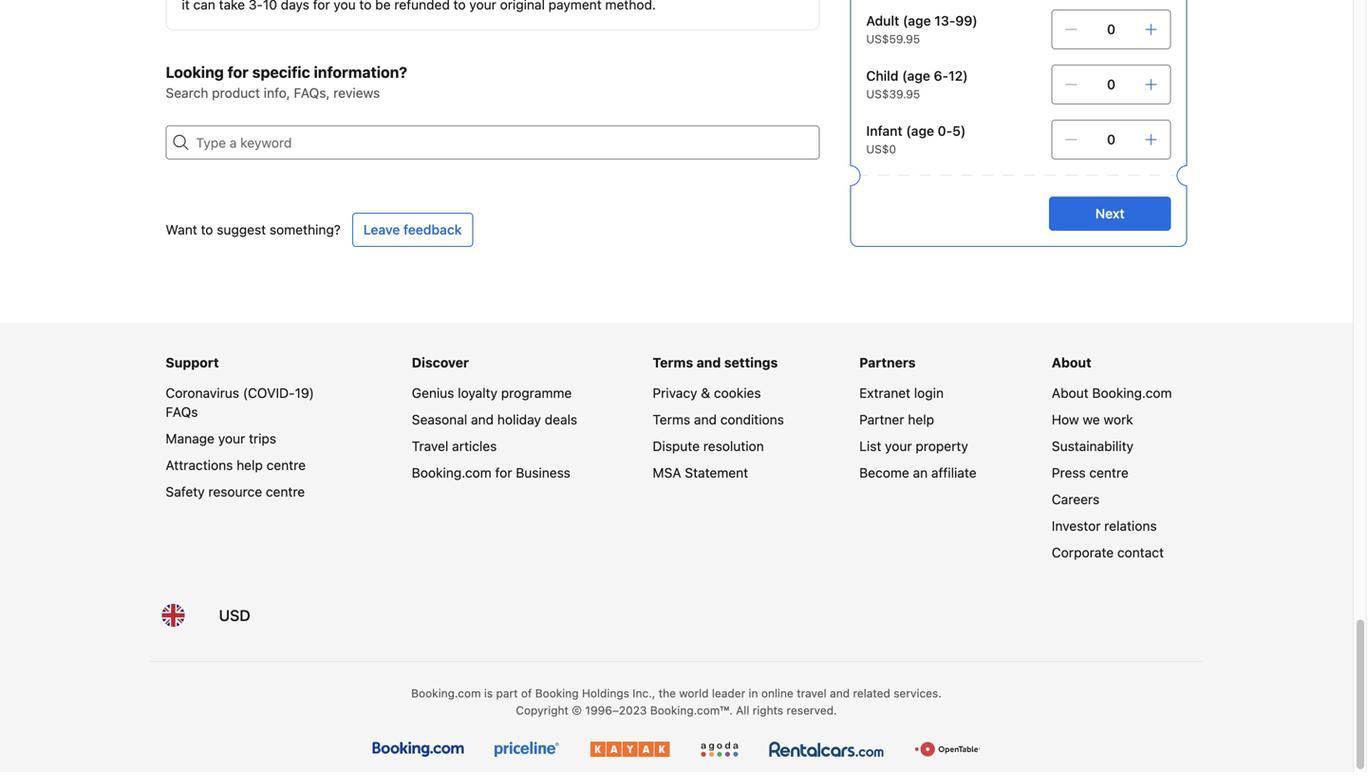 Task type: locate. For each thing, give the bounding box(es) containing it.
dispute resolution
[[653, 438, 764, 454]]

your down partner help link
[[885, 438, 913, 454]]

agoda image
[[700, 742, 739, 757], [700, 742, 739, 757]]

and right travel
[[830, 687, 850, 700]]

inc.,
[[633, 687, 656, 700]]

13-
[[935, 13, 956, 28]]

0 for adult (age 13-99)
[[1108, 21, 1116, 37]]

1 0 from the top
[[1108, 21, 1116, 37]]

booking.com down "travel articles" on the bottom
[[412, 465, 492, 481]]

corporate contact link
[[1052, 545, 1165, 560]]

0 horizontal spatial your
[[218, 431, 245, 446]]

careers link
[[1052, 492, 1100, 507]]

travel
[[797, 687, 827, 700]]

0 vertical spatial for
[[228, 63, 249, 81]]

holiday
[[498, 412, 541, 427]]

infant
[[867, 123, 903, 139]]

2 vertical spatial 0
[[1108, 132, 1116, 147]]

press centre link
[[1052, 465, 1129, 481]]

articles
[[452, 438, 497, 454]]

booking.com inside "booking.com is part of booking holdings inc., the world leader in online travel and related services. copyright © 1996–2023 booking.com™. all rights reserved."
[[411, 687, 481, 700]]

faqs,
[[294, 85, 330, 101]]

copyright
[[516, 704, 569, 717]]

(age left 6-
[[903, 68, 931, 84]]

1 vertical spatial about
[[1052, 385, 1089, 401]]

and
[[697, 355, 721, 370], [471, 412, 494, 427], [694, 412, 717, 427], [830, 687, 850, 700]]

all
[[736, 704, 750, 717]]

(age inside child (age 6-12) us$39.95
[[903, 68, 931, 84]]

and down & on the right of page
[[694, 412, 717, 427]]

(age for adult
[[903, 13, 932, 28]]

1 terms from the top
[[653, 355, 694, 370]]

1 vertical spatial (age
[[903, 68, 931, 84]]

(age left 0-
[[907, 123, 935, 139]]

2 vertical spatial (age
[[907, 123, 935, 139]]

related
[[853, 687, 891, 700]]

priceline.com image
[[494, 742, 560, 757], [494, 742, 560, 757]]

reserved.
[[787, 704, 837, 717]]

us$59.95
[[867, 32, 921, 46]]

holdings
[[582, 687, 630, 700]]

press
[[1052, 465, 1086, 481]]

for inside looking for specific information? search product info, faqs, reviews
[[228, 63, 249, 81]]

how we work
[[1052, 412, 1134, 427]]

manage your trips
[[166, 431, 276, 446]]

booking.com up work
[[1093, 385, 1173, 401]]

(age for infant
[[907, 123, 935, 139]]

in
[[749, 687, 759, 700]]

your up attractions help centre link
[[218, 431, 245, 446]]

3 0 from the top
[[1108, 132, 1116, 147]]

0 vertical spatial about
[[1052, 355, 1092, 370]]

rentalcars image
[[770, 742, 885, 757], [770, 742, 885, 757]]

for for specific
[[228, 63, 249, 81]]

1 horizontal spatial for
[[495, 465, 512, 481]]

world
[[680, 687, 709, 700]]

part
[[496, 687, 518, 700]]

travel articles link
[[412, 438, 497, 454]]

0 vertical spatial terms
[[653, 355, 694, 370]]

help down trips
[[237, 457, 263, 473]]

coronavirus (covid-19) faqs
[[166, 385, 314, 420]]

your
[[218, 431, 245, 446], [885, 438, 913, 454]]

0 for infant (age 0-5)
[[1108, 132, 1116, 147]]

1 about from the top
[[1052, 355, 1092, 370]]

1 vertical spatial for
[[495, 465, 512, 481]]

1 horizontal spatial help
[[908, 412, 935, 427]]

booking.com left "is" at bottom left
[[411, 687, 481, 700]]

travel articles
[[412, 438, 497, 454]]

1 vertical spatial 0
[[1108, 76, 1116, 92]]

for up product
[[228, 63, 249, 81]]

coronavirus (covid-19) faqs link
[[166, 385, 314, 420]]

(age inside infant (age 0-5) us$0
[[907, 123, 935, 139]]

usd button
[[208, 593, 262, 638]]

extranet login link
[[860, 385, 944, 401]]

statement
[[685, 465, 749, 481]]

investor relations link
[[1052, 518, 1158, 534]]

terms up privacy
[[653, 355, 694, 370]]

coronavirus
[[166, 385, 239, 401]]

centre
[[267, 457, 306, 473], [1090, 465, 1129, 481], [266, 484, 305, 500]]

opentable image
[[915, 742, 981, 757], [915, 742, 981, 757]]

booking.com image
[[373, 742, 464, 757], [373, 742, 464, 757]]

partner
[[860, 412, 905, 427]]

for left business
[[495, 465, 512, 481]]

reviews
[[334, 85, 380, 101]]

specific
[[252, 63, 310, 81]]

booking.com for business link
[[412, 465, 571, 481]]

terms down privacy
[[653, 412, 691, 427]]

booking
[[536, 687, 579, 700]]

about up the about booking.com link
[[1052, 355, 1092, 370]]

(age inside adult (age 13-99) us$59.95
[[903, 13, 932, 28]]

how
[[1052, 412, 1080, 427]]

1 vertical spatial terms
[[653, 412, 691, 427]]

product
[[212, 85, 260, 101]]

and down 'loyalty'
[[471, 412, 494, 427]]

investor
[[1052, 518, 1101, 534]]

0 vertical spatial (age
[[903, 13, 932, 28]]

safety resource centre
[[166, 484, 305, 500]]

99)
[[956, 13, 978, 28]]

leave
[[364, 222, 400, 237]]

about
[[1052, 355, 1092, 370], [1052, 385, 1089, 401]]

press centre
[[1052, 465, 1129, 481]]

genius loyalty programme
[[412, 385, 572, 401]]

1 vertical spatial booking.com
[[412, 465, 492, 481]]

0 vertical spatial help
[[908, 412, 935, 427]]

booking.com
[[1093, 385, 1173, 401], [412, 465, 492, 481], [411, 687, 481, 700]]

online
[[762, 687, 794, 700]]

about up how
[[1052, 385, 1089, 401]]

2 terms from the top
[[653, 412, 691, 427]]

help up "list your property"
[[908, 412, 935, 427]]

0 horizontal spatial for
[[228, 63, 249, 81]]

2 0 from the top
[[1108, 76, 1116, 92]]

1 horizontal spatial your
[[885, 438, 913, 454]]

child
[[867, 68, 899, 84]]

work
[[1104, 412, 1134, 427]]

1 vertical spatial help
[[237, 457, 263, 473]]

(age left 13-
[[903, 13, 932, 28]]

and for settings
[[697, 355, 721, 370]]

genius loyalty programme link
[[412, 385, 572, 401]]

discover
[[412, 355, 469, 370]]

rights
[[753, 704, 784, 717]]

0 horizontal spatial help
[[237, 457, 263, 473]]

6-
[[934, 68, 949, 84]]

0 vertical spatial 0
[[1108, 21, 1116, 37]]

kayak image
[[590, 742, 670, 757], [590, 742, 670, 757]]

2 about from the top
[[1052, 385, 1089, 401]]

centre right resource
[[266, 484, 305, 500]]

2 vertical spatial booking.com
[[411, 687, 481, 700]]

adult
[[867, 13, 900, 28]]

and up privacy & cookies
[[697, 355, 721, 370]]

centre down trips
[[267, 457, 306, 473]]

infant (age 0-5) us$0
[[867, 123, 966, 156]]



Task type: describe. For each thing, give the bounding box(es) containing it.
become
[[860, 465, 910, 481]]

genius
[[412, 385, 454, 401]]

next button
[[1050, 197, 1172, 231]]

for for business
[[495, 465, 512, 481]]

list
[[860, 438, 882, 454]]

sustainability
[[1052, 438, 1134, 454]]

terms for terms and settings
[[653, 355, 694, 370]]

about booking.com link
[[1052, 385, 1173, 401]]

dispute resolution link
[[653, 438, 764, 454]]

safety resource centre link
[[166, 484, 305, 500]]

12)
[[949, 68, 969, 84]]

&
[[701, 385, 711, 401]]

terms and settings
[[653, 355, 778, 370]]

attractions
[[166, 457, 233, 473]]

list your property
[[860, 438, 969, 454]]

0-
[[938, 123, 953, 139]]

corporate contact
[[1052, 545, 1165, 560]]

loyalty
[[458, 385, 498, 401]]

support
[[166, 355, 219, 370]]

resource
[[208, 484, 262, 500]]

investor relations
[[1052, 518, 1158, 534]]

deals
[[545, 412, 578, 427]]

msa
[[653, 465, 682, 481]]

an
[[913, 465, 928, 481]]

and for holiday
[[471, 412, 494, 427]]

looking for specific information? search product info, faqs, reviews
[[166, 63, 408, 101]]

to
[[201, 222, 213, 237]]

privacy
[[653, 385, 698, 401]]

relations
[[1105, 518, 1158, 534]]

want
[[166, 222, 197, 237]]

help for attractions
[[237, 457, 263, 473]]

business
[[516, 465, 571, 481]]

looking
[[166, 63, 224, 81]]

and for conditions
[[694, 412, 717, 427]]

us$39.95
[[867, 87, 921, 101]]

booking.com for booking.com for business
[[412, 465, 492, 481]]

manage your trips link
[[166, 431, 276, 446]]

Type a keyword field
[[189, 125, 820, 160]]

(covid-
[[243, 385, 295, 401]]

manage
[[166, 431, 215, 446]]

the
[[659, 687, 676, 700]]

and inside "booking.com is part of booking holdings inc., the world leader in online travel and related services. copyright © 1996–2023 booking.com™. all rights reserved."
[[830, 687, 850, 700]]

(age for child
[[903, 68, 931, 84]]

about for about booking.com
[[1052, 385, 1089, 401]]

your for manage
[[218, 431, 245, 446]]

1996–2023
[[586, 704, 647, 717]]

usd
[[219, 607, 250, 625]]

centre for safety resource centre
[[266, 484, 305, 500]]

booking.com™.
[[651, 704, 733, 717]]

0 for child (age 6-12)
[[1108, 76, 1116, 92]]

0 vertical spatial booking.com
[[1093, 385, 1173, 401]]

centre down sustainability
[[1090, 465, 1129, 481]]

about for about
[[1052, 355, 1092, 370]]

become an affiliate
[[860, 465, 977, 481]]

conditions
[[721, 412, 785, 427]]

want to suggest something?
[[166, 222, 341, 237]]

seasonal and holiday deals link
[[412, 412, 578, 427]]

next
[[1096, 206, 1125, 221]]

info,
[[264, 85, 290, 101]]

booking.com for booking.com is part of booking holdings inc., the world leader in online travel and related services. copyright © 1996–2023 booking.com™. all rights reserved.
[[411, 687, 481, 700]]

booking.com for business
[[412, 465, 571, 481]]

affiliate
[[932, 465, 977, 481]]

help for partner
[[908, 412, 935, 427]]

become an affiliate link
[[860, 465, 977, 481]]

how we work link
[[1052, 412, 1134, 427]]

adult (age 13-99) us$59.95
[[867, 13, 978, 46]]

services.
[[894, 687, 942, 700]]

centre for attractions help centre
[[267, 457, 306, 473]]

seasonal and holiday deals
[[412, 412, 578, 427]]

suggest
[[217, 222, 266, 237]]

booking.com is part of booking holdings inc., the world leader in online travel and related services. copyright © 1996–2023 booking.com™. all rights reserved.
[[411, 687, 942, 717]]

settings
[[725, 355, 778, 370]]

terms and conditions
[[653, 412, 785, 427]]

leader
[[712, 687, 746, 700]]

travel
[[412, 438, 449, 454]]

programme
[[501, 385, 572, 401]]

list your property link
[[860, 438, 969, 454]]

information?
[[314, 63, 408, 81]]

msa statement link
[[653, 465, 749, 481]]

partner help link
[[860, 412, 935, 427]]

terms and conditions link
[[653, 412, 785, 427]]

leave feedback
[[364, 222, 462, 237]]

resolution
[[704, 438, 764, 454]]

terms for terms and conditions
[[653, 412, 691, 427]]

attractions help centre link
[[166, 457, 306, 473]]

your for list
[[885, 438, 913, 454]]

dispute
[[653, 438, 700, 454]]

19)
[[295, 385, 314, 401]]

is
[[484, 687, 493, 700]]

attractions help centre
[[166, 457, 306, 473]]

cookies
[[714, 385, 762, 401]]

extranet login
[[860, 385, 944, 401]]

of
[[521, 687, 532, 700]]

partner help
[[860, 412, 935, 427]]

search
[[166, 85, 208, 101]]

seasonal
[[412, 412, 468, 427]]

property
[[916, 438, 969, 454]]



Task type: vqa. For each thing, say whether or not it's contained in the screenshot.
5)
yes



